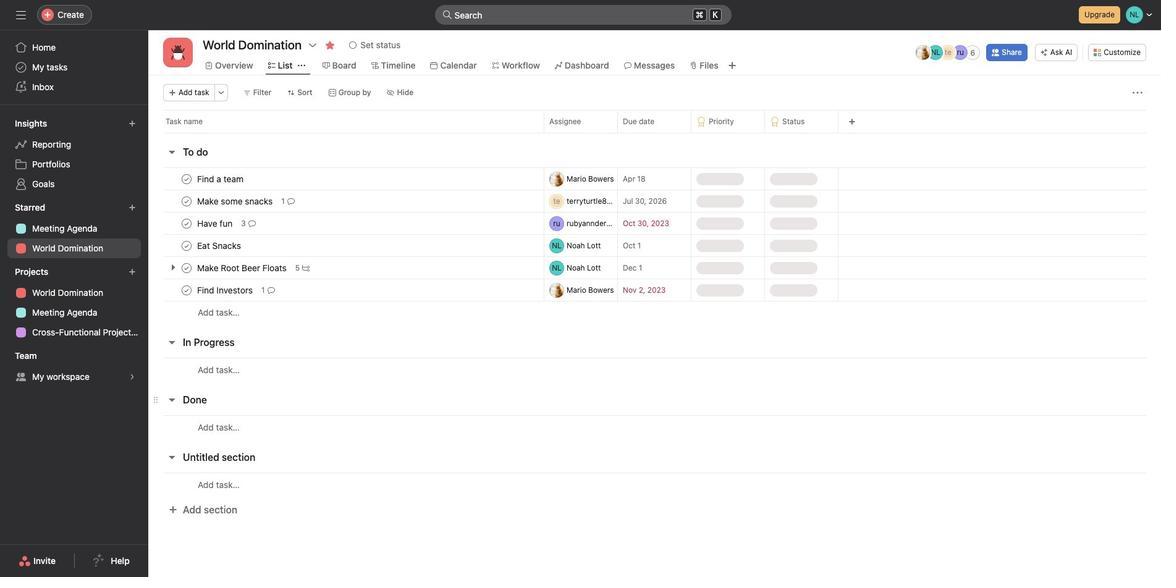 Task type: vqa. For each thing, say whether or not it's contained in the screenshot.
Hide sidebar icon
yes



Task type: describe. For each thing, give the bounding box(es) containing it.
mark complete checkbox for task name text field within the find a team cell
[[179, 172, 194, 186]]

mark complete checkbox for task name text field inside make some snacks cell
[[179, 194, 194, 209]]

task name text field for mark complete image in find investors cell
[[195, 284, 257, 296]]

Search tasks, projects, and more text field
[[435, 5, 732, 25]]

new insights image
[[129, 120, 136, 127]]

mark complete checkbox for task name text box in the 'have fun' cell
[[179, 216, 194, 231]]

remove from starred image
[[325, 40, 335, 50]]

see details, my workspace image
[[129, 373, 136, 381]]

1 collapse task list for this group image from the top
[[167, 147, 177, 157]]

find a team cell
[[148, 168, 544, 190]]

mark complete image for find a team cell on the left top of page
[[179, 172, 194, 186]]

mark complete image for eat snacks "cell"
[[179, 238, 194, 253]]

task name text field for 'have fun' cell
[[195, 217, 236, 230]]

mark complete checkbox for task name text field in the find investors cell
[[179, 283, 194, 298]]

have fun cell
[[148, 212, 544, 235]]

tab actions image
[[298, 62, 305, 69]]

task name text field for eat snacks "cell"
[[195, 240, 245, 252]]

2 collapse task list for this group image from the top
[[167, 395, 177, 405]]

make root beer floats cell
[[148, 257, 544, 279]]

mark complete image for 'have fun' cell
[[179, 216, 194, 231]]

task name text field for mark complete image in the find a team cell
[[195, 173, 247, 185]]

starred element
[[0, 197, 148, 261]]

expand subtask list for the task make root beer floats image
[[168, 263, 178, 273]]

header to do tree grid
[[148, 168, 1161, 324]]

1 horizontal spatial more actions image
[[1133, 88, 1143, 98]]

teams element
[[0, 345, 148, 389]]

0 horizontal spatial more actions image
[[217, 89, 225, 96]]

hide sidebar image
[[16, 10, 26, 20]]



Task type: locate. For each thing, give the bounding box(es) containing it.
task name text field inside eat snacks "cell"
[[195, 240, 245, 252]]

show options image
[[308, 40, 318, 50]]

Task name text field
[[195, 217, 236, 230], [195, 240, 245, 252], [195, 262, 290, 274]]

mark complete image right the add items to starred icon
[[179, 194, 194, 209]]

3 mark complete checkbox from the top
[[179, 216, 194, 231]]

1 mark complete image from the top
[[179, 172, 194, 186]]

3 comments image
[[248, 220, 256, 227]]

add tab image
[[727, 61, 737, 70]]

1 vertical spatial task name text field
[[195, 195, 276, 207]]

projects element
[[0, 261, 148, 345]]

more actions image
[[1133, 88, 1143, 98], [217, 89, 225, 96]]

2 mark complete image from the top
[[179, 238, 194, 253]]

make some snacks cell
[[148, 190, 544, 213]]

0 vertical spatial task name text field
[[195, 217, 236, 230]]

5 mark complete checkbox from the top
[[179, 283, 194, 298]]

insights element
[[0, 112, 148, 197]]

3 task name text field from the top
[[195, 284, 257, 296]]

1 mark complete image from the top
[[179, 194, 194, 209]]

Mark complete checkbox
[[179, 261, 194, 275]]

0 vertical spatial collapse task list for this group image
[[167, 147, 177, 157]]

mark complete image inside 'have fun' cell
[[179, 216, 194, 231]]

0 vertical spatial mark complete image
[[179, 194, 194, 209]]

eat snacks cell
[[148, 234, 544, 257]]

mark complete image for find investors cell
[[179, 283, 194, 298]]

mark complete image inside eat snacks "cell"
[[179, 238, 194, 253]]

mark complete image inside make some snacks cell
[[179, 194, 194, 209]]

task name text field inside find a team cell
[[195, 173, 247, 185]]

task name text field for mark complete icon within make some snacks cell
[[195, 195, 276, 207]]

mark complete image inside find investors cell
[[179, 283, 194, 298]]

mark complete checkbox inside make some snacks cell
[[179, 194, 194, 209]]

1 comment image
[[287, 197, 295, 205]]

bug image
[[171, 45, 185, 60]]

1 vertical spatial mark complete image
[[179, 216, 194, 231]]

collapse task list for this group image
[[167, 337, 177, 347], [167, 452, 177, 462]]

mark complete checkbox inside eat snacks "cell"
[[179, 238, 194, 253]]

5 subtasks image
[[302, 264, 310, 272]]

mark complete image
[[179, 194, 194, 209], [179, 216, 194, 231]]

task name text field inside make root beer floats cell
[[195, 262, 290, 274]]

row
[[148, 110, 1161, 133], [163, 132, 1147, 134], [148, 168, 1161, 190], [148, 190, 1161, 213], [148, 212, 1161, 235], [148, 234, 1161, 257], [148, 257, 1161, 279], [148, 279, 1161, 302], [148, 301, 1161, 324], [148, 358, 1161, 381], [148, 415, 1161, 439], [148, 473, 1161, 496]]

add field image
[[849, 118, 856, 125]]

prominent image
[[442, 10, 452, 20]]

2 mark complete checkbox from the top
[[179, 194, 194, 209]]

0 vertical spatial task name text field
[[195, 173, 247, 185]]

4 mark complete image from the top
[[179, 283, 194, 298]]

2 collapse task list for this group image from the top
[[167, 452, 177, 462]]

3 task name text field from the top
[[195, 262, 290, 274]]

collapse task list for this group image
[[167, 147, 177, 157], [167, 395, 177, 405]]

1 vertical spatial collapse task list for this group image
[[167, 395, 177, 405]]

2 mark complete image from the top
[[179, 216, 194, 231]]

task name text field inside make some snacks cell
[[195, 195, 276, 207]]

mark complete image
[[179, 172, 194, 186], [179, 238, 194, 253], [179, 261, 194, 275], [179, 283, 194, 298]]

2 vertical spatial task name text field
[[195, 262, 290, 274]]

4 mark complete checkbox from the top
[[179, 238, 194, 253]]

add items to starred image
[[129, 204, 136, 211]]

mark complete checkbox inside find investors cell
[[179, 283, 194, 298]]

3 mark complete image from the top
[[179, 261, 194, 275]]

new project or portfolio image
[[129, 268, 136, 276]]

task name text field inside find investors cell
[[195, 284, 257, 296]]

find investors cell
[[148, 279, 544, 302]]

mark complete image inside find a team cell
[[179, 172, 194, 186]]

global element
[[0, 30, 148, 104]]

2 vertical spatial task name text field
[[195, 284, 257, 296]]

Task name text field
[[195, 173, 247, 185], [195, 195, 276, 207], [195, 284, 257, 296]]

1 mark complete checkbox from the top
[[179, 172, 194, 186]]

1 comment image
[[267, 286, 275, 294]]

2 task name text field from the top
[[195, 240, 245, 252]]

1 task name text field from the top
[[195, 173, 247, 185]]

1 vertical spatial collapse task list for this group image
[[167, 452, 177, 462]]

mark complete checkbox inside find a team cell
[[179, 172, 194, 186]]

0 vertical spatial collapse task list for this group image
[[167, 337, 177, 347]]

Mark complete checkbox
[[179, 172, 194, 186], [179, 194, 194, 209], [179, 216, 194, 231], [179, 238, 194, 253], [179, 283, 194, 298]]

task name text field inside 'have fun' cell
[[195, 217, 236, 230]]

None field
[[435, 5, 732, 25]]

1 vertical spatial task name text field
[[195, 240, 245, 252]]

mark complete image up mark complete option
[[179, 216, 194, 231]]

1 task name text field from the top
[[195, 217, 236, 230]]

mark complete checkbox inside 'have fun' cell
[[179, 216, 194, 231]]

1 collapse task list for this group image from the top
[[167, 337, 177, 347]]

mark complete image for make some snacks cell
[[179, 194, 194, 209]]

mark complete checkbox for task name text box within the eat snacks "cell"
[[179, 238, 194, 253]]

2 task name text field from the top
[[195, 195, 276, 207]]



